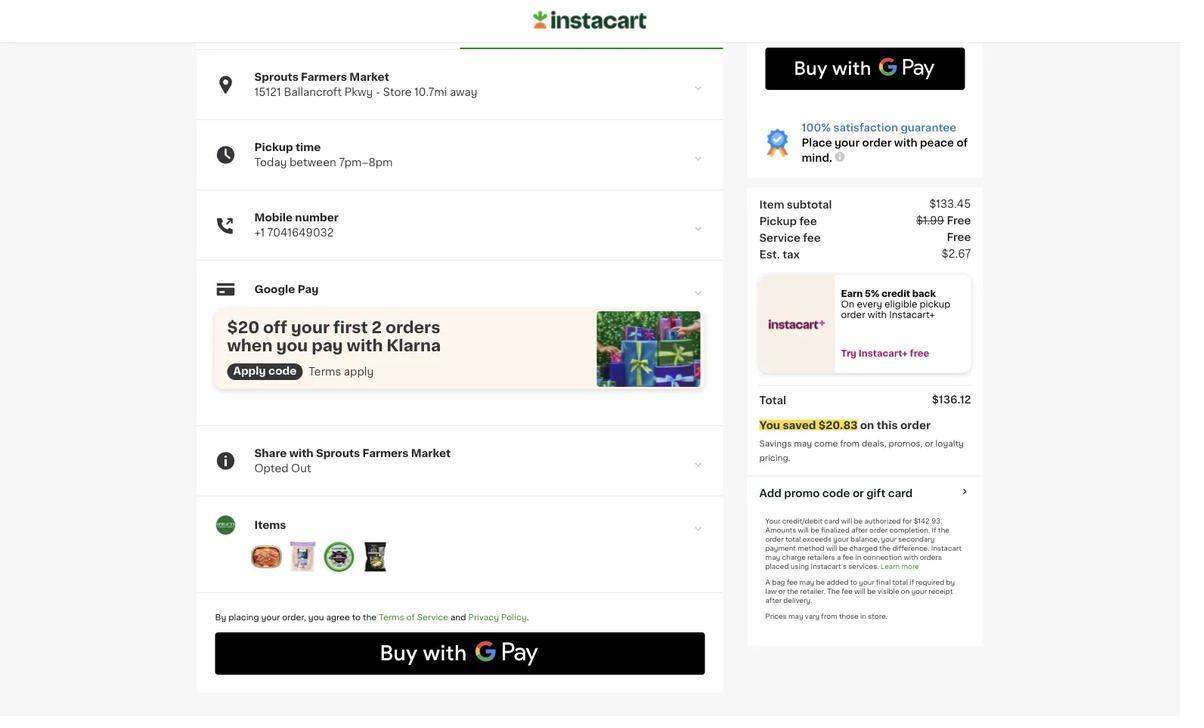 Task type: describe. For each thing, give the bounding box(es) containing it.
may inside your credit/debit card will be authorized for $142.93. amounts will be finalized after order completion. if the order total exceeds your balance, your secondary payment method will be charged the difference. instacart may charge retailers a fee in connection with orders placed using instacart's services. learn more
[[766, 554, 780, 561]]

fee down pickup fee
[[803, 233, 821, 243]]

add
[[760, 488, 782, 499]]

with inside your credit/debit card will be authorized for $142.93. amounts will be finalized after order completion. if the order total exceeds your balance, your secondary payment method will be charged the difference. instacart may charge retailers a fee in connection with orders placed using instacart's services. learn more
[[904, 554, 918, 561]]

-
[[376, 87, 380, 98]]

est.
[[760, 249, 780, 260]]

savings
[[760, 440, 792, 448]]

of inside place your order with peace of mind.
[[957, 138, 968, 148]]

promo
[[784, 488, 820, 499]]

terms of service link
[[379, 614, 448, 622]]

pickup time image
[[692, 152, 705, 166]]

order up promos,
[[901, 420, 931, 431]]

total inside your credit/debit card will be authorized for $142.93. amounts will be finalized after order completion. if the order total exceeds your balance, your secondary payment method will be charged the difference. instacart may charge retailers a fee in connection with orders placed using instacart's services. learn more
[[786, 536, 801, 543]]

more info about 100% satisfaction guarantee image
[[834, 151, 846, 163]]

$133.45
[[930, 199, 971, 209]]

pickup
[[920, 300, 951, 309]]

required
[[916, 579, 945, 586]]

difference.
[[893, 545, 930, 552]]

or inside savings may come from deals, promos, or loyalty pricing.
[[925, 440, 934, 448]]

every
[[857, 300, 882, 309]]

add promo code or gift card
[[760, 488, 913, 499]]

total inside a bag fee may be added to your final total if required by law or the retailer. the fee will be visible on your receipt after delivery.
[[893, 579, 908, 586]]

secondary
[[899, 536, 935, 543]]

taylor farms asiago kale chopped salad image
[[360, 542, 391, 572]]

authorized
[[865, 518, 901, 525]]

add promo code or gift card button
[[760, 486, 913, 501]]

by placing your order, you agree to the terms of service and privacy policy .
[[215, 614, 529, 622]]

apply code
[[233, 366, 297, 377]]

order,
[[282, 614, 306, 622]]

tax
[[783, 249, 800, 260]]

credit
[[882, 290, 910, 298]]

place
[[802, 138, 832, 148]]

will down credit/debit
[[798, 527, 809, 534]]

when
[[227, 338, 273, 354]]

between
[[290, 157, 336, 168]]

fee right bag
[[787, 579, 798, 586]]

$20 off your first 2 orders when you pay with klarna
[[227, 319, 441, 354]]

you inside $20 off your first 2 orders when you pay with klarna
[[276, 338, 308, 354]]

pickup for pickup
[[572, 17, 611, 27]]

learn
[[881, 563, 900, 570]]

may down delivery.
[[789, 613, 804, 620]]

orders inside your credit/debit card will be authorized for $142.93. amounts will be finalized after order completion. if the order total exceeds your balance, your secondary payment method will be charged the difference. instacart may charge retailers a fee in connection with orders placed using instacart's services. learn more
[[920, 554, 942, 561]]

be up 'exceeds'
[[811, 527, 820, 534]]

0 horizontal spatial of
[[406, 614, 415, 622]]

or inside button
[[853, 488, 864, 499]]

satisfaction
[[834, 123, 898, 133]]

pickup fee
[[760, 216, 817, 226]]

your inside $20 off your first 2 orders when you pay with klarna
[[291, 319, 330, 335]]

if
[[932, 527, 937, 534]]

fee down added
[[842, 588, 853, 595]]

amounts
[[766, 527, 796, 534]]

the
[[827, 588, 840, 595]]

will up 'a'
[[826, 545, 837, 552]]

share
[[254, 448, 287, 459]]

time
[[296, 142, 321, 153]]

100% satisfaction guarantee
[[802, 123, 957, 133]]

the inside a bag fee may be added to your final total if required by law or the retailer. the fee will be visible on your receipt after delivery.
[[787, 588, 799, 595]]

service fee
[[760, 233, 821, 243]]

item subtotal
[[760, 199, 832, 210]]

$2.67
[[942, 248, 971, 259]]

your left order,
[[261, 614, 280, 622]]

7041649032
[[267, 228, 334, 238]]

instacart+ inside button
[[859, 349, 908, 358]]

final
[[877, 579, 891, 586]]

pickup for pickup fee
[[760, 216, 797, 226]]

market inside sprouts farmers market 15121 ballancroft pkwy - store 10.7mi away
[[350, 72, 389, 82]]

guarantee
[[901, 123, 957, 133]]

by
[[215, 614, 226, 622]]

with inside $20 off your first 2 orders when you pay with klarna
[[347, 338, 383, 354]]

est. tax
[[760, 249, 800, 260]]

mind.
[[802, 153, 832, 163]]

vary
[[805, 613, 820, 620]]

sprouts inside share with sprouts farmers market opted out
[[316, 448, 360, 459]]

your credit/debit card will be authorized for $142.93. amounts will be finalized after order completion. if the order total exceeds your balance, your secondary payment method will be charged the difference. instacart may charge retailers a fee in connection with orders placed using instacart's services. learn more
[[766, 518, 962, 570]]

away
[[450, 87, 478, 98]]

today
[[254, 157, 287, 168]]

eligible
[[885, 300, 918, 309]]

earn 5% credit back on every eligible pickup order with instacart+
[[841, 290, 953, 319]]

pickup button
[[460, 0, 723, 49]]

order up payment
[[766, 536, 784, 543]]

0 horizontal spatial code
[[268, 366, 297, 377]]

code inside button
[[823, 488, 850, 499]]

placing
[[228, 614, 259, 622]]

peace
[[920, 138, 954, 148]]

privacy
[[468, 614, 499, 622]]

$20.83
[[819, 420, 858, 431]]

a
[[837, 554, 841, 561]]

your
[[766, 518, 781, 525]]

apply
[[233, 366, 266, 377]]

mobile number image
[[692, 222, 705, 236]]

placed
[[766, 563, 789, 570]]

completion.
[[890, 527, 930, 534]]

pricing.
[[760, 454, 791, 462]]

you
[[760, 420, 781, 431]]

added
[[827, 579, 849, 586]]

instacart+ inside the earn 5% credit back on every eligible pickup order with instacart+
[[889, 311, 935, 319]]

may inside savings may come from deals, promos, or loyalty pricing.
[[794, 440, 812, 448]]

instacart's
[[811, 563, 847, 570]]

fee inside your credit/debit card will be authorized for $142.93. amounts will be finalized after order completion. if the order total exceeds your balance, your secondary payment method will be charged the difference. instacart may charge retailers a fee in connection with orders placed using instacart's services. learn more
[[843, 554, 854, 561]]

0 horizontal spatial •••••• button
[[215, 633, 717, 675]]

agree
[[326, 614, 350, 622]]

try
[[841, 349, 857, 358]]

delivery.
[[784, 597, 813, 604]]

to for your
[[851, 579, 858, 586]]

a bag fee may be added to your final total if required by law or the retailer. the fee will be visible on your receipt after delivery.
[[766, 579, 955, 604]]

$1.99 free
[[916, 215, 971, 226]]

this
[[877, 420, 898, 431]]

card inside your credit/debit card will be authorized for $142.93. amounts will be finalized after order completion. if the order total exceeds your balance, your secondary payment method will be charged the difference. instacart may charge retailers a fee in connection with orders placed using instacart's services. learn more
[[825, 518, 840, 525]]

saved
[[783, 420, 816, 431]]

will inside a bag fee may be added to your final total if required by law or the retailer. the fee will be visible on your receipt after delivery.
[[855, 588, 866, 595]]



Task type: vqa. For each thing, say whether or not it's contained in the screenshot.
in in Your credit/debit card will be authorized for $142.93. Amounts will be finalized after order completion. If the order total exceeds your balance, your secondary payment method will be charged the difference. Instacart may charge retailers a fee in connection with orders placed using Instacart's services. Learn more
yes



Task type: locate. For each thing, give the bounding box(es) containing it.
1 horizontal spatial on
[[901, 588, 910, 595]]

the up connection
[[880, 545, 891, 552]]

0 vertical spatial code
[[268, 366, 297, 377]]

or left gift
[[853, 488, 864, 499]]

1 vertical spatial sprouts
[[316, 448, 360, 459]]

5%
[[865, 290, 880, 298]]

1 vertical spatial of
[[406, 614, 415, 622]]

0 horizontal spatial to
[[352, 614, 361, 622]]

0 vertical spatial free
[[947, 215, 971, 226]]

fee
[[800, 216, 817, 226], [803, 233, 821, 243], [843, 554, 854, 561], [787, 579, 798, 586], [842, 588, 853, 595]]

of left and
[[406, 614, 415, 622]]

opted
[[254, 464, 289, 474]]

1 horizontal spatial after
[[852, 527, 868, 534]]

1 vertical spatial •••••• button
[[215, 633, 717, 675]]

from for deals,
[[840, 440, 860, 448]]

0 vertical spatial orders
[[386, 319, 440, 335]]

to
[[851, 579, 858, 586], [352, 614, 361, 622]]

out
[[291, 464, 311, 474]]

on up deals,
[[860, 420, 875, 431]]

0 horizontal spatial from
[[821, 613, 838, 620]]

the right if
[[938, 527, 950, 534]]

2 vertical spatial or
[[779, 588, 786, 595]]

your down services.
[[859, 579, 875, 586]]

or inside a bag fee may be added to your final total if required by law or the retailer. the fee will be visible on your receipt after delivery.
[[779, 588, 786, 595]]

be up balance,
[[854, 518, 863, 525]]

0 horizontal spatial or
[[779, 588, 786, 595]]

from down you saved $20.83 on this order
[[840, 440, 860, 448]]

total
[[760, 395, 786, 406]]

1 horizontal spatial service
[[760, 233, 801, 243]]

terms down pay
[[309, 367, 341, 377]]

mobile
[[254, 212, 293, 223]]

pay
[[298, 284, 319, 295]]

after down law
[[766, 597, 782, 604]]

sprouts inside sprouts farmers market 15121 ballancroft pkwy - store 10.7mi away
[[254, 72, 299, 82]]

may up placed
[[766, 554, 780, 561]]

1 free from the top
[[947, 215, 971, 226]]

1 vertical spatial service
[[417, 614, 448, 622]]

terms
[[309, 367, 341, 377], [379, 614, 404, 622]]

1 horizontal spatial from
[[840, 440, 860, 448]]

2 vertical spatial pickup
[[760, 216, 797, 226]]

may up retailer.
[[800, 579, 815, 586]]

pickup inside button
[[572, 17, 611, 27]]

sprouts up 15121
[[254, 72, 299, 82]]

may inside a bag fee may be added to your final total if required by law or the retailer. the fee will be visible on your receipt after delivery.
[[800, 579, 815, 586]]

charge
[[782, 554, 806, 561]]

0 vertical spatial •••••• button
[[766, 48, 970, 90]]

0 vertical spatial on
[[860, 420, 875, 431]]

1 vertical spatial market
[[411, 448, 451, 459]]

1 horizontal spatial •••••• button
[[766, 48, 970, 90]]

instacart
[[931, 545, 962, 552]]

0 vertical spatial market
[[350, 72, 389, 82]]

sprouts
[[254, 72, 299, 82], [316, 448, 360, 459]]

share with sprouts farmers market opted out
[[254, 448, 451, 474]]

services.
[[849, 563, 879, 570]]

from right vary
[[821, 613, 838, 620]]

free up '$2.67'
[[947, 232, 971, 242]]

0 horizontal spatial pickup
[[254, 142, 293, 153]]

1 horizontal spatial orders
[[920, 554, 942, 561]]

order down 100% satisfaction guarantee
[[862, 138, 892, 148]]

learn more link
[[881, 563, 919, 570]]

1 horizontal spatial total
[[893, 579, 908, 586]]

total down amounts
[[786, 536, 801, 543]]

your down the finalized
[[834, 536, 849, 543]]

with up out on the bottom of the page
[[289, 448, 314, 459]]

0 vertical spatial card
[[888, 488, 913, 499]]

instacart+
[[889, 311, 935, 319], [859, 349, 908, 358]]

more
[[902, 563, 919, 570]]

be left visible
[[867, 588, 876, 595]]

free down $133.45
[[947, 215, 971, 226]]

$142.93.
[[914, 518, 943, 525]]

google
[[254, 284, 295, 295]]

with down every
[[868, 311, 887, 319]]

after inside a bag fee may be added to your final total if required by law or the retailer. the fee will be visible on your receipt after delivery.
[[766, 597, 782, 604]]

pickup location image
[[692, 82, 705, 95]]

items image
[[692, 523, 705, 536]]

share with sprouts farmers market image
[[692, 458, 705, 472]]

after inside your credit/debit card will be authorized for $142.93. amounts will be finalized after order completion. if the order total exceeds your balance, your secondary payment method will be charged the difference. instacart may charge retailers a fee in connection with orders placed using instacart's services. learn more
[[852, 527, 868, 534]]

home image
[[533, 9, 647, 31]]

cedar's mediterranean foods baba ghannouj image
[[324, 542, 354, 572]]

1 vertical spatial you
[[308, 614, 324, 622]]

terms right the agree
[[379, 614, 404, 622]]

retailers
[[808, 554, 835, 561]]

1 vertical spatial after
[[766, 597, 782, 604]]

1 vertical spatial in
[[861, 613, 867, 620]]

subtotal
[[787, 199, 832, 210]]

1 horizontal spatial sprouts
[[316, 448, 360, 459]]

1 horizontal spatial or
[[853, 488, 864, 499]]

service left and
[[417, 614, 448, 622]]

sprouts farmers market 15121 ballancroft pkwy - store 10.7mi away
[[254, 72, 478, 98]]

item
[[760, 199, 784, 210]]

you down the "off"
[[276, 338, 308, 354]]

to inside a bag fee may be added to your final total if required by law or the retailer. the fee will be visible on your receipt after delivery.
[[851, 579, 858, 586]]

0 vertical spatial terms
[[309, 367, 341, 377]]

or down bag
[[779, 588, 786, 595]]

$1.99
[[916, 215, 945, 226]]

code right promo
[[823, 488, 850, 499]]

card up the finalized
[[825, 518, 840, 525]]

1 horizontal spatial code
[[823, 488, 850, 499]]

ballancroft
[[284, 87, 342, 98]]

farmers inside share with sprouts farmers market opted out
[[363, 448, 409, 459]]

0 vertical spatial from
[[840, 440, 860, 448]]

on
[[860, 420, 875, 431], [901, 588, 910, 595]]

the right the agree
[[363, 614, 377, 622]]

in inside your credit/debit card will be authorized for $142.93. amounts will be finalized after order completion. if the order total exceeds your balance, your secondary payment method will be charged the difference. instacart may charge retailers a fee in connection with orders placed using instacart's services. learn more
[[856, 554, 862, 561]]

0 horizontal spatial sprouts
[[254, 72, 299, 82]]

be up retailer.
[[816, 579, 825, 586]]

will up the finalized
[[842, 518, 852, 525]]

market inside share with sprouts farmers market opted out
[[411, 448, 451, 459]]

100%
[[802, 123, 831, 133]]

2 horizontal spatial or
[[925, 440, 934, 448]]

1 vertical spatial on
[[901, 588, 910, 595]]

orders inside $20 off your first 2 orders when you pay with klarna
[[386, 319, 440, 335]]

0 vertical spatial you
[[276, 338, 308, 354]]

pay with image
[[692, 287, 705, 300]]

try instacart+ free
[[841, 349, 930, 358]]

0 vertical spatial instacart+
[[889, 311, 935, 319]]

the up delivery.
[[787, 588, 799, 595]]

you left the agree
[[308, 614, 324, 622]]

with down 2
[[347, 338, 383, 354]]

code right "apply"
[[268, 366, 297, 377]]

with down difference.
[[904, 554, 918, 561]]

on inside a bag fee may be added to your final total if required by law or the retailer. the fee will be visible on your receipt after delivery.
[[901, 588, 910, 595]]

with inside share with sprouts farmers market opted out
[[289, 448, 314, 459]]

0 vertical spatial to
[[851, 579, 858, 586]]

0 horizontal spatial farmers
[[301, 72, 347, 82]]

those
[[839, 613, 859, 620]]

on down 'if'
[[901, 588, 910, 595]]

on
[[841, 300, 855, 309]]

0 vertical spatial pickup
[[572, 17, 611, 27]]

.
[[527, 614, 529, 622]]

in left store.
[[861, 613, 867, 620]]

place your order with peace of mind.
[[802, 138, 968, 163]]

2 horizontal spatial pickup
[[760, 216, 797, 226]]

1 vertical spatial instacart+
[[859, 349, 908, 358]]

1 vertical spatial total
[[893, 579, 908, 586]]

by
[[946, 579, 955, 586]]

pickup inside pickup time today between 7pm–8pm
[[254, 142, 293, 153]]

card right gift
[[888, 488, 913, 499]]

total
[[786, 536, 801, 543], [893, 579, 908, 586]]

to for the
[[352, 614, 361, 622]]

0 vertical spatial of
[[957, 138, 968, 148]]

0 horizontal spatial card
[[825, 518, 840, 525]]

your down 'if'
[[912, 588, 927, 595]]

0 horizontal spatial market
[[350, 72, 389, 82]]

1 vertical spatial terms
[[379, 614, 404, 622]]

order inside the earn 5% credit back on every eligible pickup order with instacart+
[[841, 311, 866, 319]]

pickup time today between 7pm–8pm
[[254, 142, 393, 168]]

policy
[[501, 614, 527, 622]]

to right the agree
[[352, 614, 361, 622]]

your down authorized
[[881, 536, 897, 543]]

0 vertical spatial in
[[856, 554, 862, 561]]

promos,
[[889, 440, 923, 448]]

will
[[842, 518, 852, 525], [798, 527, 809, 534], [826, 545, 837, 552], [855, 588, 866, 595]]

may down the saved
[[794, 440, 812, 448]]

fee down subtotal
[[800, 216, 817, 226]]

1 horizontal spatial card
[[888, 488, 913, 499]]

your up pay
[[291, 319, 330, 335]]

1 horizontal spatial pickup
[[572, 17, 611, 27]]

credit/debit
[[782, 518, 823, 525]]

for
[[903, 518, 912, 525]]

orders up klarna
[[386, 319, 440, 335]]

1 horizontal spatial to
[[851, 579, 858, 586]]

balance,
[[851, 536, 880, 543]]

service up est. tax
[[760, 233, 801, 243]]

sprouts island jerk salmon meal image
[[251, 542, 282, 572]]

1 vertical spatial code
[[823, 488, 850, 499]]

a
[[766, 579, 770, 586]]

will down services.
[[855, 588, 866, 595]]

or left the loyalty
[[925, 440, 934, 448]]

come
[[814, 440, 838, 448]]

from for those
[[821, 613, 838, 620]]

your up more info about 100% satisfaction guarantee icon on the top right of the page
[[835, 138, 860, 148]]

sprouts farm raised tilapia fillets image
[[288, 542, 318, 572]]

1 horizontal spatial farmers
[[363, 448, 409, 459]]

total left 'if'
[[893, 579, 908, 586]]

pkwy
[[345, 87, 373, 98]]

1 horizontal spatial of
[[957, 138, 968, 148]]

1 vertical spatial farmers
[[363, 448, 409, 459]]

order down 'on'
[[841, 311, 866, 319]]

with down "guarantee"
[[894, 138, 918, 148]]

0 vertical spatial farmers
[[301, 72, 347, 82]]

1 vertical spatial orders
[[920, 554, 942, 561]]

fee right 'a'
[[843, 554, 854, 561]]

with inside place your order with peace of mind.
[[894, 138, 918, 148]]

1 vertical spatial or
[[853, 488, 864, 499]]

you
[[276, 338, 308, 354], [308, 614, 324, 622]]

0 horizontal spatial orders
[[386, 319, 440, 335]]

your inside place your order with peace of mind.
[[835, 138, 860, 148]]

be up 'a'
[[839, 545, 848, 552]]

in down charged
[[856, 554, 862, 561]]

•••••• button down and
[[215, 633, 717, 675]]

pickup for pickup time today between 7pm–8pm
[[254, 142, 293, 153]]

after up balance,
[[852, 527, 868, 534]]

free
[[910, 349, 930, 358]]

0 horizontal spatial terms
[[309, 367, 341, 377]]

prices
[[766, 613, 787, 620]]

your
[[835, 138, 860, 148], [291, 319, 330, 335], [834, 536, 849, 543], [881, 536, 897, 543], [859, 579, 875, 586], [912, 588, 927, 595], [261, 614, 280, 622]]

$20
[[227, 319, 260, 335]]

bag
[[772, 579, 785, 586]]

using
[[791, 563, 809, 570]]

0 vertical spatial sprouts
[[254, 72, 299, 82]]

card
[[888, 488, 913, 499], [825, 518, 840, 525]]

2 free from the top
[[947, 232, 971, 242]]

earn
[[841, 290, 863, 298]]

instacart+ right try
[[859, 349, 908, 358]]

number
[[295, 212, 339, 223]]

of right peace
[[957, 138, 968, 148]]

with inside the earn 5% credit back on every eligible pickup order with instacart+
[[868, 311, 887, 319]]

visible
[[878, 588, 900, 595]]

1 vertical spatial card
[[825, 518, 840, 525]]

0 horizontal spatial total
[[786, 536, 801, 543]]

service
[[760, 233, 801, 243], [417, 614, 448, 622]]

to right added
[[851, 579, 858, 586]]

0 horizontal spatial service
[[417, 614, 448, 622]]

+1
[[254, 228, 265, 238]]

card inside add promo code or gift card button
[[888, 488, 913, 499]]

0 vertical spatial total
[[786, 536, 801, 543]]

items
[[254, 520, 286, 531]]

0 vertical spatial after
[[852, 527, 868, 534]]

order down authorized
[[870, 527, 888, 534]]

mobile number +1 7041649032
[[254, 212, 339, 238]]

may
[[794, 440, 812, 448], [766, 554, 780, 561], [800, 579, 815, 586], [789, 613, 804, 620]]

farmers inside sprouts farmers market 15121 ballancroft pkwy - store 10.7mi away
[[301, 72, 347, 82]]

charged
[[850, 545, 878, 552]]

1 horizontal spatial terms
[[379, 614, 404, 622]]

0 vertical spatial or
[[925, 440, 934, 448]]

savings may come from deals, promos, or loyalty pricing.
[[760, 440, 966, 462]]

0 horizontal spatial on
[[860, 420, 875, 431]]

the
[[938, 527, 950, 534], [880, 545, 891, 552], [787, 588, 799, 595], [363, 614, 377, 622]]

from inside savings may come from deals, promos, or loyalty pricing.
[[840, 440, 860, 448]]

1 vertical spatial from
[[821, 613, 838, 620]]

orders down the instacart at the right bottom
[[920, 554, 942, 561]]

try instacart+ free button
[[835, 349, 971, 359]]

orders
[[386, 319, 440, 335], [920, 554, 942, 561]]

0 vertical spatial service
[[760, 233, 801, 243]]

1 vertical spatial pickup
[[254, 142, 293, 153]]

1 vertical spatial to
[[352, 614, 361, 622]]

sprouts right share
[[316, 448, 360, 459]]

1 horizontal spatial market
[[411, 448, 451, 459]]

order inside place your order with peace of mind.
[[862, 138, 892, 148]]

with
[[894, 138, 918, 148], [868, 311, 887, 319], [347, 338, 383, 354], [289, 448, 314, 459], [904, 554, 918, 561]]

1 vertical spatial free
[[947, 232, 971, 242]]

•••••• button up satisfaction
[[766, 48, 970, 90]]

payment
[[766, 545, 796, 552]]

•••••• button
[[766, 48, 970, 90], [215, 633, 717, 675]]

0 horizontal spatial after
[[766, 597, 782, 604]]

instacart+ down the eligible at the right of page
[[889, 311, 935, 319]]

klarna
[[387, 338, 441, 354]]



